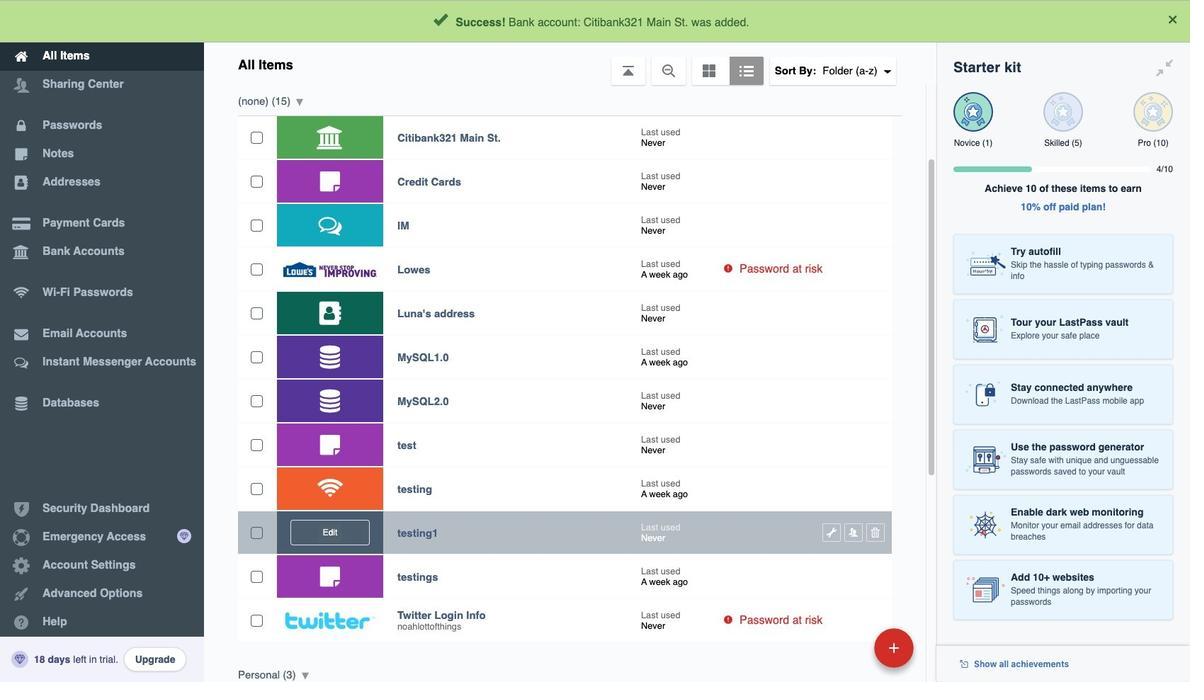 Task type: locate. For each thing, give the bounding box(es) containing it.
main navigation navigation
[[0, 0, 204, 682]]

Search search field
[[341, 6, 907, 37]]

search my vault text field
[[341, 6, 907, 37]]

alert
[[0, 0, 1190, 43]]



Task type: vqa. For each thing, say whether or not it's contained in the screenshot.
New item icon in the right bottom of the page
no



Task type: describe. For each thing, give the bounding box(es) containing it.
new item element
[[777, 628, 919, 668]]

new item navigation
[[777, 624, 922, 682]]

vault options navigation
[[204, 43, 936, 85]]



